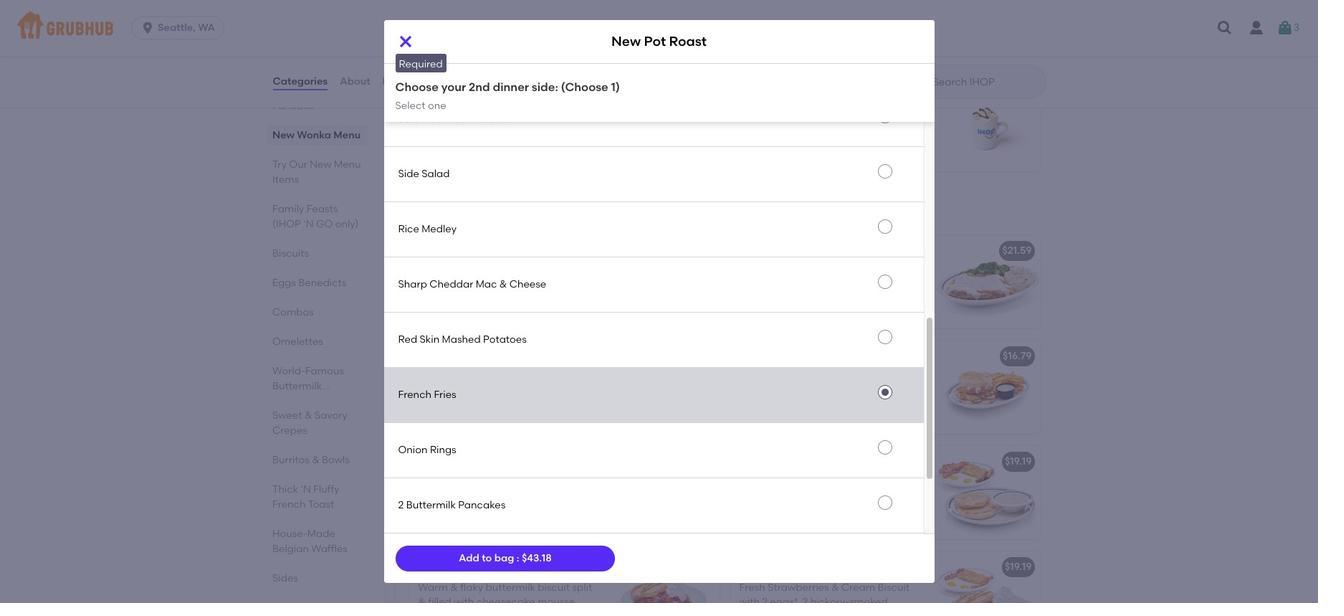 Task type: vqa. For each thing, say whether or not it's contained in the screenshot.
Red Skin Mashed Potatoes
yes



Task type: describe. For each thing, give the bounding box(es) containing it.
new for new fresh strawberries & cream biscuit
[[418, 561, 441, 573]]

& up "filled"
[[451, 581, 458, 594]]

scrumdiddlyumptious jr. strawberry hot chocolate image
[[933, 78, 1041, 172]]

0 vertical spatial try
[[272, 158, 287, 171]]

& inside world-famous buttermilk pancakes sweet & savory crepes
[[304, 409, 312, 422]]

$16.79
[[1003, 350, 1032, 362]]

biscuit inside fresh strawberries & cream biscuit with 2 eggs*, 2 hickory-smoke
[[878, 581, 910, 594]]

sliced
[[740, 3, 769, 15]]

potatoes
[[483, 333, 527, 345]]

salad
[[422, 168, 450, 180]]

cheesecake
[[477, 596, 535, 603]]

buttermilk for new buttermilk biscuit & gravy combo
[[764, 456, 815, 468]]

new down 'new wonka menu'
[[310, 158, 331, 171]]

hickory- inside fresh strawberries & cream biscuit with 2 eggs*, 2 hickory-smoke
[[811, 596, 850, 603]]

& inside fresh strawberries & cream biscuit with 2 eggs*, 2 hickory-smoke
[[832, 581, 839, 594]]

sauce.
[[780, 32, 811, 44]]

creamy
[[484, 294, 521, 306]]

tender slow-braised beef in a rich beef gravy. button
[[410, 341, 720, 434]]

in inside tender slow-braised beef in a rich beef gravy.
[[543, 370, 552, 383]]

dipping
[[740, 32, 777, 44]]

side salad
[[398, 168, 450, 180]]

& left 'bowls'
[[312, 454, 319, 466]]

new breakfast biscuit sandwich image
[[612, 446, 720, 540]]

contain inside a golden-battered beef steak smothered in hearty gravy.  *gravy may contain pork.
[[764, 294, 801, 306]]

100% arabica iced cold brew sweetened with vanilla & topped with a vanilla creamy cold foam.
[[418, 265, 577, 306]]

family
[[272, 203, 304, 215]]

eggs benedicts
[[272, 277, 346, 289]]

benedicts
[[298, 277, 346, 289]]

main navigation navigation
[[0, 0, 1319, 56]]

only)
[[335, 218, 359, 230]]

drizzle for scrumdiddlyumptious jr. strawberry hot chocolate image
[[837, 137, 867, 149]]

topped for 'scrumdiddlyumptious strawberry hot chocolate' image
[[504, 123, 540, 135]]

onion rings
[[398, 444, 457, 456]]

syrup, for scrumdiddlyumptious jr. strawberry hot chocolate image
[[794, 123, 823, 135]]

sauce for 'scrumdiddlyumptious strawberry hot chocolate' image
[[470, 152, 500, 164]]

burritos
[[272, 454, 309, 466]]

medley
[[422, 223, 457, 235]]

3 button
[[1277, 15, 1300, 41]]

topping, for scrumdiddlyumptious jr. strawberry hot chocolate image
[[785, 137, 825, 149]]

cold right foam
[[577, 245, 601, 257]]

chocolate inside sliced french toast with a side of strawberries, banana and chocolate dipping sauce.
[[868, 17, 917, 29]]

new for new buttermilk biscuit & gravy combo
[[740, 456, 762, 468]]

new buttermilk biscuit & gravy combo
[[740, 456, 932, 468]]

strawberries for new fresh strawberries & cream biscuit
[[472, 561, 535, 573]]

side
[[398, 168, 419, 180]]

1 vertical spatial our
[[434, 202, 462, 220]]

& right :
[[537, 561, 545, 573]]

& down hash
[[858, 561, 866, 573]]

warm for warm & flaky buttermilk biscuit served with hearty gravy, 2 eggs*, 2 pork sausage links, 2 hickory- smoked bacon strips & hash browns. *gravy may contain pork.
[[740, 476, 769, 488]]

0 horizontal spatial our
[[289, 158, 307, 171]]

mac
[[476, 278, 497, 290]]

smothered
[[740, 280, 793, 292]]

french inside sliced french toast with a side of strawberries, banana and chocolate dipping sauce.
[[772, 3, 805, 15]]

1 strawberry from the left
[[529, 88, 584, 100]]

cold for brew
[[511, 265, 535, 277]]

sliced french toast with a side of strawberries, banana and chocolate dipping sauce. button
[[731, 0, 1041, 66]]

2 strawberry from the left
[[865, 88, 920, 100]]

1 right the egg,
[[497, 17, 501, 29]]

yellow & green beans button
[[384, 36, 924, 91]]

sugar. for 'scrumdiddlyumptious strawberry hot chocolate' image
[[418, 166, 448, 178]]

house-
[[272, 528, 307, 540]]

2 vertical spatial menu
[[503, 202, 544, 220]]

bag
[[495, 552, 515, 564]]

french fries button
[[384, 368, 924, 422]]

a
[[740, 265, 747, 277]]

scrumdiddlyumptious strawberry hot chocolate
[[418, 88, 658, 100]]

topped inside 100% arabica iced cold brew sweetened with vanilla & topped with a vanilla creamy cold foam.
[[541, 280, 577, 292]]

cream inside fresh strawberries & cream biscuit with 2 eggs*, 2 hickory-smoke
[[842, 581, 876, 594]]

hickory- inside warm & flaky buttermilk biscuit served with hearty gravy, 2 eggs*, 2 pork sausage links, 2 hickory- smoked bacon strips & hash browns. *gravy may contain pork.
[[842, 505, 881, 517]]

hearty for flaky
[[797, 490, 829, 503]]

landen
[[272, 85, 309, 97]]

omelettes
[[272, 336, 323, 348]]

new for new pot roast
[[612, 33, 641, 50]]

new fresh strawberries & cream biscuit combo image
[[933, 552, 1041, 603]]

$5.87 +
[[682, 245, 714, 257]]

warm for warm & flaky buttermilk biscuit split & filled with cheesecake mousse
[[418, 581, 448, 594]]

sausage for with
[[764, 505, 805, 517]]

roast
[[670, 33, 707, 50]]

1 wonka's perfectly purple pancake, 1 scrambled egg, 1 bacon strip and 1 sausage link button
[[410, 0, 720, 66]]

2 inside button
[[398, 499, 404, 511]]

rice
[[398, 223, 419, 235]]

wonka's
[[424, 3, 465, 15]]

cheddar
[[430, 278, 474, 290]]

scrumdiddlyumptious jr. strawberry hot chocolate
[[740, 88, 994, 100]]

biscuit up gravy,
[[818, 456, 851, 468]]

golden-
[[749, 265, 788, 277]]

new vanilla creamy cold foam cold brew
[[418, 245, 628, 257]]

svg image inside seattle, wa button
[[141, 21, 155, 35]]

strawberry for 'scrumdiddlyumptious strawberry hot chocolate' image
[[418, 123, 471, 135]]

$3.23
[[1007, 88, 1032, 100]]

0 horizontal spatial combo
[[895, 456, 932, 468]]

of for scrumdiddlyumptious jr. strawberry hot chocolate image
[[870, 137, 879, 149]]

dinner
[[493, 80, 529, 94]]

hash
[[853, 520, 876, 532]]

fresh for new fresh strawberries & cream biscuit combo
[[764, 561, 791, 573]]

strips
[[814, 520, 840, 532]]

cheese
[[510, 278, 547, 290]]

a golden-battered beef steak smothered in hearty gravy.  *gravy may contain pork.
[[740, 265, 905, 306]]

biscuit for cheesecake
[[538, 581, 570, 594]]

whipped for scrumdiddlyumptious jr. strawberry hot chocolate image
[[740, 137, 782, 149]]

a down the broccoli
[[507, 137, 513, 149]]

side salad button
[[384, 147, 924, 201]]

1 select from the top
[[396, 13, 426, 25]]

go
[[316, 218, 333, 230]]

tender slow-braised beef in a rich beef gravy.
[[418, 370, 582, 397]]

about button
[[339, 56, 371, 108]]

1 chocolate from the left
[[606, 88, 658, 100]]

purple
[[512, 3, 544, 15]]

beef for steak
[[833, 265, 855, 277]]

100%
[[418, 265, 444, 277]]

0 horizontal spatial vanilla
[[450, 294, 482, 306]]

brew inside 100% arabica iced cold brew sweetened with vanilla & topped with a vanilla creamy cold foam.
[[537, 265, 561, 277]]

new chicken biscuit sandwich image
[[933, 341, 1041, 434]]

scrambled
[[418, 17, 471, 29]]

$43.18
[[522, 552, 552, 564]]

flaky for filled
[[461, 581, 483, 594]]

skin
[[420, 333, 440, 345]]

buttermilk for 2 buttermilk pancakes
[[406, 499, 456, 511]]

scrumdiddlyumptious for scrumdiddlyumptious strawberry hot chocolate
[[418, 88, 527, 100]]

$19.19 for fresh strawberries & cream biscuit with 2 eggs*, 2 hickory-smoke
[[1005, 561, 1032, 573]]

willy's jr. french toast dippers image
[[933, 0, 1041, 66]]

steak
[[857, 265, 884, 277]]

seattle,
[[158, 22, 196, 34]]

cream for new fresh strawberries & cream biscuit
[[547, 561, 581, 573]]

rice medley
[[398, 223, 457, 235]]

& down iced
[[500, 278, 507, 290]]

1 right pancake,
[[594, 3, 597, 15]]

iced
[[488, 265, 509, 277]]

fancake
[[272, 100, 314, 112]]

steak
[[834, 245, 862, 257]]

& left green on the top left of page
[[431, 57, 439, 69]]

required
[[399, 58, 443, 70]]

2 buttermilk pancakes button
[[384, 478, 924, 533]]

sweet
[[272, 409, 302, 422]]

rich
[[563, 370, 582, 383]]

a inside sliced french toast with a side of strawberries, banana and chocolate dipping sauce.
[[858, 3, 864, 15]]

select inside choose your 2nd dinner side: (choose 1) select one
[[396, 99, 426, 112]]

sweetened
[[418, 280, 472, 292]]

new buttermilk biscuit & gravy combo image
[[933, 446, 1041, 540]]

& left hash
[[843, 520, 850, 532]]

0 vertical spatial brew
[[603, 245, 628, 257]]

yellow
[[398, 57, 429, 69]]

french inside thick 'n fluffy french toast
[[272, 498, 306, 511]]

red skin mashed potatoes button
[[384, 313, 924, 367]]

your
[[442, 80, 466, 94]]

sandwich
[[529, 456, 577, 468]]

sharp
[[398, 278, 427, 290]]

biscuit for 2
[[859, 476, 891, 488]]

contain inside warm & flaky buttermilk biscuit served with hearty gravy, 2 eggs*, 2 pork sausage links, 2 hickory- smoked bacon strips & hash browns. *gravy may contain pork.
[[800, 534, 837, 546]]

1 horizontal spatial items
[[548, 202, 590, 220]]

steamed fresh broccoli button
[[384, 92, 924, 146]]

flavored for 'scrumdiddlyumptious strawberry hot chocolate' image
[[490, 108, 530, 120]]

fresh for new fresh strawberries & cream biscuit
[[443, 561, 470, 573]]

fresh inside fresh strawberries & cream biscuit with 2 eggs*, 2 hickory-smoke
[[740, 581, 766, 594]]

french fries
[[398, 388, 457, 401]]

new for new wonka menu
[[272, 129, 294, 141]]

cream for new fresh strawberries & cream biscuit combo
[[869, 561, 902, 573]]

1 down pancake,
[[583, 17, 586, 29]]

broccoli
[[474, 112, 513, 125]]

onion
[[398, 444, 428, 456]]

strawberries inside fresh strawberries & cream biscuit with 2 eggs*, 2 hickory-smoke
[[768, 581, 829, 594]]

one inside choose your 2nd dinner side: (choose 1) select one
[[428, 99, 447, 112]]

new breakfast biscuit sandwich button
[[410, 446, 720, 540]]

side
[[867, 3, 886, 15]]

hatchett
[[311, 85, 355, 97]]

reviews button
[[382, 56, 423, 108]]



Task type: locate. For each thing, give the bounding box(es) containing it.
1 horizontal spatial gravy.
[[840, 280, 869, 292]]

1 horizontal spatial brew
[[603, 245, 628, 257]]

biscuit down browns.
[[905, 561, 938, 573]]

in inside a golden-battered beef steak smothered in hearty gravy.  *gravy may contain pork.
[[795, 280, 804, 292]]

new up "filled"
[[418, 561, 441, 573]]

select
[[396, 13, 426, 25], [396, 99, 426, 112]]

new left breakfast
[[418, 456, 441, 468]]

new for new breakfast biscuit sandwich
[[418, 456, 441, 468]]

scrumdiddlyumptious strawberry hot chocolate image
[[612, 78, 720, 172]]

gravy. for hearty
[[840, 280, 869, 292]]

+
[[707, 245, 714, 257]]

french inside french fries button
[[398, 388, 432, 401]]

scrumdiddlyumptious for scrumdiddlyumptious jr. strawberry hot chocolate
[[740, 88, 848, 100]]

brew
[[603, 245, 628, 257], [537, 265, 561, 277]]

made
[[307, 528, 335, 540]]

fried
[[807, 245, 831, 257]]

thick
[[272, 483, 298, 496]]

drizzle down scrumdiddlyumptious strawberry hot chocolate
[[516, 137, 546, 149]]

1 vertical spatial brew
[[537, 265, 561, 277]]

new pot roast image
[[612, 341, 720, 434]]

menu
[[333, 129, 360, 141], [334, 158, 361, 171], [503, 202, 544, 220]]

flavored down dinner
[[490, 108, 530, 120]]

biscuit down gravy
[[859, 476, 891, 488]]

one
[[428, 13, 447, 25], [428, 99, 447, 112]]

warm & flaky buttermilk biscuit served with hearty gravy, 2 eggs*, 2 pork sausage links, 2 hickory- smoked bacon strips & hash browns. *gravy may contain pork.
[[740, 476, 917, 546]]

0 vertical spatial buttermilk
[[807, 476, 857, 488]]

bacon inside warm & flaky buttermilk biscuit served with hearty gravy, 2 eggs*, 2 pork sausage links, 2 hickory- smoked bacon strips & hash browns. *gravy may contain pork.
[[780, 520, 812, 532]]

flaky
[[782, 476, 805, 488], [461, 581, 483, 594]]

combos
[[272, 306, 314, 318]]

'n inside thick 'n fluffy french toast
[[301, 483, 311, 496]]

1 vertical spatial beef
[[519, 370, 541, 383]]

gravy. down steak
[[840, 280, 869, 292]]

1 horizontal spatial strawberry
[[865, 88, 920, 100]]

0 vertical spatial select
[[396, 13, 426, 25]]

cold left foam
[[521, 245, 544, 257]]

scrumdiddlyumptious down sauce.
[[740, 88, 848, 100]]

1 vertical spatial in
[[543, 370, 552, 383]]

new inside button
[[418, 456, 441, 468]]

flavored down jr.
[[811, 108, 852, 120]]

whipped for 'scrumdiddlyumptious strawberry hot chocolate' image
[[418, 137, 461, 149]]

1 horizontal spatial whipped
[[740, 137, 782, 149]]

1 vertical spatial warm
[[418, 581, 448, 594]]

biscuit down the new fresh strawberries & cream biscuit combo
[[878, 581, 910, 594]]

1 vertical spatial menu
[[334, 158, 361, 171]]

'n left go
[[303, 218, 313, 230]]

try up family
[[272, 158, 287, 171]]

egg,
[[473, 17, 495, 29]]

gold down scrumdiddlyumptious strawberry hot chocolate
[[524, 152, 546, 164]]

Search IHOP search field
[[932, 75, 1042, 89]]

warm & flaky buttermilk biscuit split & filled with cheesecake mousse
[[418, 581, 593, 603]]

1 left wonka's
[[418, 3, 422, 15]]

new up a
[[740, 245, 762, 257]]

1 vertical spatial pancakes
[[458, 499, 506, 511]]

pork. inside warm & flaky buttermilk biscuit served with hearty gravy, 2 eggs*, 2 pork sausage links, 2 hickory- smoked bacon strips & hash browns. *gravy may contain pork.
[[839, 534, 864, 546]]

gravy. down slow- at bottom left
[[443, 385, 472, 397]]

landen hatchett fancake
[[272, 85, 355, 112]]

1 horizontal spatial bacon
[[780, 520, 812, 532]]

biscuit inside button
[[493, 456, 526, 468]]

hot chocolate flavored with strawberry syrup, topped with whipped topping, a drizzle of chocolate sauce and gold glitter sugar. down dinner
[[418, 108, 577, 178]]

flaky for hearty
[[782, 476, 805, 488]]

1 horizontal spatial gold
[[845, 152, 867, 164]]

pork
[[740, 505, 762, 517]]

a inside 100% arabica iced cold brew sweetened with vanilla & topped with a vanilla creamy cold foam.
[[441, 294, 448, 306]]

flaky down new buttermilk biscuit & gravy combo
[[782, 476, 805, 488]]

1 horizontal spatial sausage
[[764, 505, 805, 517]]

topped up foam.
[[541, 280, 577, 292]]

biscuit
[[859, 476, 891, 488], [538, 581, 570, 594]]

0 horizontal spatial in
[[543, 370, 552, 383]]

sausage inside warm & flaky buttermilk biscuit served with hearty gravy, 2 eggs*, 2 pork sausage links, 2 hickory- smoked bacon strips & hash browns. *gravy may contain pork.
[[764, 505, 805, 517]]

new up 100% on the top of the page
[[418, 245, 441, 257]]

2 flavored from the left
[[811, 108, 852, 120]]

french down the thick
[[272, 498, 306, 511]]

0 horizontal spatial items
[[272, 174, 299, 186]]

bacon down links,
[[780, 520, 812, 532]]

in left rich
[[543, 370, 552, 383]]

1 vertical spatial hearty
[[797, 490, 829, 503]]

fluffy
[[313, 483, 339, 496]]

sausage for scrambled
[[418, 32, 460, 44]]

toast
[[807, 3, 832, 15]]

new vanilla creamy cold foam cold brew image
[[612, 235, 720, 329]]

steamed fresh broccoli
[[398, 112, 513, 125]]

add
[[459, 552, 480, 564]]

hickory- up hash
[[842, 505, 881, 517]]

1 horizontal spatial french
[[398, 388, 432, 401]]

cream down browns.
[[869, 561, 902, 573]]

1 vertical spatial *gravy
[[740, 534, 773, 546]]

'n inside family feasts (ihop 'n go only)
[[303, 218, 313, 230]]

*gravy inside a golden-battered beef steak smothered in hearty gravy.  *gravy may contain pork.
[[871, 280, 905, 292]]

0 horizontal spatial syrup,
[[473, 123, 502, 135]]

1 vertical spatial combo
[[940, 561, 977, 573]]

pancakes inside 2 buttermilk pancakes button
[[458, 499, 506, 511]]

new left wonka
[[272, 129, 294, 141]]

eggs*, inside warm & flaky buttermilk biscuit served with hearty gravy, 2 eggs*, 2 pork sausage links, 2 hickory- smoked bacon strips & hash browns. *gravy may contain pork.
[[871, 490, 901, 503]]

1 horizontal spatial biscuit
[[859, 476, 891, 488]]

0 vertical spatial buttermilk
[[272, 380, 322, 392]]

new country fried steak image
[[933, 235, 1041, 329]]

new for new country fried steak
[[740, 245, 762, 257]]

0 horizontal spatial topping,
[[463, 137, 504, 149]]

of for 'scrumdiddlyumptious strawberry hot chocolate' image
[[548, 137, 558, 149]]

1 vertical spatial try
[[407, 202, 430, 220]]

2 vertical spatial french
[[272, 498, 306, 511]]

1 horizontal spatial chocolate
[[942, 88, 994, 100]]

warm inside warm & flaky buttermilk biscuit split & filled with cheesecake mousse
[[418, 581, 448, 594]]

new pot roast
[[612, 33, 707, 50]]

house-made belgian waffles
[[272, 528, 347, 555]]

strawberry for scrumdiddlyumptious jr. strawberry hot chocolate image
[[740, 123, 792, 135]]

0 vertical spatial gravy.
[[840, 280, 869, 292]]

1 one from the top
[[428, 13, 447, 25]]

cream up split
[[547, 561, 581, 573]]

and inside sliced french toast with a side of strawberries, banana and chocolate dipping sauce.
[[846, 17, 865, 29]]

beef for in
[[519, 370, 541, 383]]

2 buttermilk pancakes
[[398, 499, 506, 511]]

1 horizontal spatial combo
[[940, 561, 977, 573]]

of down scrumdiddlyumptious strawberry hot chocolate
[[548, 137, 558, 149]]

pancake,
[[546, 3, 591, 15]]

hearty down battered on the right
[[806, 280, 837, 292]]

bacon inside 1 wonka's perfectly purple pancake, 1 scrambled egg, 1 bacon strip and 1 sausage link
[[503, 17, 535, 29]]

new up creamy
[[465, 202, 499, 220]]

select up yellow
[[396, 13, 426, 25]]

categories
[[273, 75, 328, 87]]

0 horizontal spatial scrumdiddlyumptious
[[418, 88, 527, 100]]

gold down jr.
[[845, 152, 867, 164]]

1 horizontal spatial try our new menu items
[[407, 202, 590, 220]]

hearty inside warm & flaky buttermilk biscuit served with hearty gravy, 2 eggs*, 2 pork sausage links, 2 hickory- smoked bacon strips & hash browns. *gravy may contain pork.
[[797, 490, 829, 503]]

strip
[[537, 17, 558, 29]]

0 horizontal spatial strawberry
[[529, 88, 584, 100]]

wa
[[198, 22, 215, 34]]

hot chocolate flavored with strawberry syrup, topped with whipped topping, a drizzle of chocolate sauce and gold glitter sugar. for scrumdiddlyumptious jr. strawberry hot chocolate image
[[740, 108, 898, 178]]

sharp cheddar mac & cheese button
[[384, 257, 924, 312]]

1 vertical spatial select
[[396, 99, 426, 112]]

buttermilk inside button
[[406, 499, 456, 511]]

1 vertical spatial one
[[428, 99, 447, 112]]

*gravy down steak
[[871, 280, 905, 292]]

try our new menu items up creamy
[[407, 202, 590, 220]]

1 horizontal spatial pancakes
[[458, 499, 506, 511]]

0 vertical spatial hearty
[[806, 280, 837, 292]]

(choose
[[561, 80, 609, 94]]

yellow & green beans
[[398, 57, 504, 69]]

warm up served
[[740, 476, 769, 488]]

gold
[[524, 152, 546, 164], [845, 152, 867, 164]]

gravy. inside a golden-battered beef steak smothered in hearty gravy.  *gravy may contain pork.
[[840, 280, 869, 292]]

buttermilk up cheesecake at the bottom left of page
[[486, 581, 536, 594]]

1 horizontal spatial scrumdiddlyumptious
[[740, 88, 848, 100]]

links,
[[808, 505, 831, 517]]

may down smoked
[[776, 534, 797, 546]]

of inside sliced french toast with a side of strawberries, banana and chocolate dipping sauce.
[[889, 3, 899, 15]]

2 one from the top
[[428, 99, 447, 112]]

0 horizontal spatial flaky
[[461, 581, 483, 594]]

new for new vanilla creamy cold foam cold brew
[[418, 245, 441, 257]]

1 glitter from the left
[[548, 152, 577, 164]]

1 horizontal spatial in
[[795, 280, 804, 292]]

1 vertical spatial buttermilk
[[764, 456, 815, 468]]

french up strawberries, at the top right
[[772, 3, 805, 15]]

0 vertical spatial *gravy
[[871, 280, 905, 292]]

hearty
[[806, 280, 837, 292], [797, 490, 829, 503]]

hot chocolate flavored with strawberry syrup, topped with whipped topping, a drizzle of chocolate sauce and gold glitter sugar. down jr.
[[740, 108, 898, 178]]

topped down choose your 2nd dinner side: (choose 1) select one
[[504, 123, 540, 135]]

pork. down battered on the right
[[803, 294, 828, 306]]

$16.79 button
[[731, 341, 1041, 434]]

1 vertical spatial $19.19
[[1005, 561, 1032, 573]]

0 horizontal spatial bacon
[[503, 17, 535, 29]]

buttermilk inside warm & flaky buttermilk biscuit served with hearty gravy, 2 eggs*, 2 pork sausage links, 2 hickory- smoked bacon strips & hash browns. *gravy may contain pork.
[[807, 476, 857, 488]]

0 horizontal spatial chocolate
[[606, 88, 658, 100]]

1 horizontal spatial topping,
[[785, 137, 825, 149]]

warm inside warm & flaky buttermilk biscuit served with hearty gravy, 2 eggs*, 2 pork sausage links, 2 hickory- smoked bacon strips & hash browns. *gravy may contain pork.
[[740, 476, 769, 488]]

whipped
[[418, 137, 461, 149], [740, 137, 782, 149]]

2 hot chocolate flavored with strawberry syrup, topped with whipped topping, a drizzle of chocolate sauce and gold glitter sugar. from the left
[[740, 108, 898, 178]]

menu right wonka
[[333, 129, 360, 141]]

flaky inside warm & flaky buttermilk biscuit split & filled with cheesecake mousse
[[461, 581, 483, 594]]

may inside warm & flaky buttermilk biscuit served with hearty gravy, 2 eggs*, 2 pork sausage links, 2 hickory- smoked bacon strips & hash browns. *gravy may contain pork.
[[776, 534, 797, 546]]

& right sweet
[[304, 409, 312, 422]]

scrumdiddlyumptious up steamed fresh broccoli at the left
[[418, 88, 527, 100]]

1 syrup, from the left
[[473, 123, 502, 135]]

foam.
[[547, 294, 576, 306]]

hot chocolate flavored with strawberry syrup, topped with whipped topping, a drizzle of chocolate sauce and gold glitter sugar.
[[418, 108, 577, 178], [740, 108, 898, 178]]

buttermilk inside warm & flaky buttermilk biscuit split & filled with cheesecake mousse
[[486, 581, 536, 594]]

0 horizontal spatial strawberry
[[418, 123, 471, 135]]

1 horizontal spatial drizzle
[[837, 137, 867, 149]]

2 select from the top
[[396, 99, 426, 112]]

a inside tender slow-braised beef in a rich beef gravy.
[[554, 370, 561, 383]]

sugar. for scrumdiddlyumptious jr. strawberry hot chocolate image
[[740, 166, 769, 178]]

glitter for scrumdiddlyumptious jr. strawberry hot chocolate image
[[869, 152, 898, 164]]

0 vertical spatial menu
[[333, 129, 360, 141]]

warm up "filled"
[[418, 581, 448, 594]]

cold up the cheese
[[511, 265, 535, 277]]

& left "filled"
[[418, 596, 426, 603]]

2 vertical spatial buttermilk
[[406, 499, 456, 511]]

sliced french toast with a side of strawberries, banana and chocolate dipping sauce.
[[740, 3, 917, 44]]

1 strawberry from the left
[[418, 123, 471, 135]]

svg image inside 3 button
[[1277, 19, 1294, 37]]

buttermilk
[[807, 476, 857, 488], [486, 581, 536, 594]]

scrumdiddlyumptious
[[418, 88, 527, 100], [740, 88, 848, 100]]

svg image
[[1217, 19, 1234, 37], [1277, 19, 1294, 37], [141, 21, 155, 35], [397, 33, 414, 50]]

new left pot
[[612, 33, 641, 50]]

1 horizontal spatial pork.
[[839, 534, 864, 546]]

sausage up smoked
[[764, 505, 805, 517]]

0 horizontal spatial pork.
[[803, 294, 828, 306]]

hearty for battered
[[806, 280, 837, 292]]

0 horizontal spatial buttermilk
[[486, 581, 536, 594]]

buttermilk for strawberries
[[486, 581, 536, 594]]

contain
[[764, 294, 801, 306], [800, 534, 837, 546]]

1 horizontal spatial buttermilk
[[406, 499, 456, 511]]

0 horizontal spatial drizzle
[[516, 137, 546, 149]]

new up served
[[740, 456, 762, 468]]

jr. magical breakfast medley image
[[612, 0, 720, 66]]

topped for scrumdiddlyumptious jr. strawberry hot chocolate image
[[825, 123, 861, 135]]

red
[[398, 333, 417, 345]]

1 topping, from the left
[[463, 137, 504, 149]]

and inside 1 wonka's perfectly purple pancake, 1 scrambled egg, 1 bacon strip and 1 sausage link
[[561, 17, 580, 29]]

0 horizontal spatial *gravy
[[740, 534, 773, 546]]

pork. inside a golden-battered beef steak smothered in hearty gravy.  *gravy may contain pork.
[[803, 294, 828, 306]]

gravy. for beef
[[443, 385, 472, 397]]

drizzle for 'scrumdiddlyumptious strawberry hot chocolate' image
[[516, 137, 546, 149]]

glitter down scrumdiddlyumptious jr. strawberry hot chocolate
[[869, 152, 898, 164]]

2 drizzle from the left
[[837, 137, 867, 149]]

vanilla down sharp cheddar mac & cheese
[[450, 294, 482, 306]]

0 vertical spatial sausage
[[418, 32, 460, 44]]

strawberries,
[[740, 17, 802, 29]]

sausage down scrambled
[[418, 32, 460, 44]]

0 horizontal spatial beef
[[418, 385, 440, 397]]

syrup, for 'scrumdiddlyumptious strawberry hot chocolate' image
[[473, 123, 502, 135]]

gravy.
[[840, 280, 869, 292], [443, 385, 472, 397]]

2 sugar. from the left
[[740, 166, 769, 178]]

0 vertical spatial vanilla
[[497, 280, 529, 292]]

1 sugar. from the left
[[418, 166, 448, 178]]

1 horizontal spatial vanilla
[[497, 280, 529, 292]]

1 scrumdiddlyumptious from the left
[[418, 88, 527, 100]]

& inside 100% arabica iced cold brew sweetened with vanilla & topped with a vanilla creamy cold foam.
[[531, 280, 538, 292]]

hickory- down the new fresh strawberries & cream biscuit combo
[[811, 596, 850, 603]]

0 vertical spatial french
[[772, 3, 805, 15]]

a down scrumdiddlyumptious jr. strawberry hot chocolate
[[828, 137, 834, 149]]

slow-
[[454, 370, 480, 383]]

about
[[340, 75, 370, 87]]

1 vertical spatial gravy.
[[443, 385, 472, 397]]

glitter
[[548, 152, 577, 164], [869, 152, 898, 164]]

biscuit inside warm & flaky buttermilk biscuit split & filled with cheesecake mousse
[[538, 581, 570, 594]]

$19.19 for warm & flaky buttermilk biscuit served with hearty gravy, 2 eggs*, 2 pork sausage links, 2 hickory- smoked bacon strips & hash browns. *gravy may contain pork.
[[1005, 456, 1032, 468]]

1 horizontal spatial flavored
[[811, 108, 852, 120]]

1 horizontal spatial eggs*,
[[871, 490, 901, 503]]

pancakes up sweet
[[272, 395, 320, 407]]

0 vertical spatial flaky
[[782, 476, 805, 488]]

2 strawberry from the left
[[740, 123, 792, 135]]

our down wonka
[[289, 158, 307, 171]]

hot chocolate flavored with strawberry syrup, topped with whipped topping, a drizzle of chocolate sauce and gold glitter sugar. for 'scrumdiddlyumptious strawberry hot chocolate' image
[[418, 108, 577, 178]]

chocolate
[[606, 88, 658, 100], [942, 88, 994, 100]]

cream down the new fresh strawberries & cream biscuit combo
[[842, 581, 876, 594]]

flaky inside warm & flaky buttermilk biscuit served with hearty gravy, 2 eggs*, 2 pork sausage links, 2 hickory- smoked bacon strips & hash browns. *gravy may contain pork.
[[782, 476, 805, 488]]

strawberry
[[529, 88, 584, 100], [865, 88, 920, 100]]

1 flavored from the left
[[490, 108, 530, 120]]

0 horizontal spatial warm
[[418, 581, 448, 594]]

1 horizontal spatial may
[[776, 534, 797, 546]]

biscuit up split
[[584, 561, 617, 573]]

1 $19.19 from the top
[[1005, 456, 1032, 468]]

1 whipped from the left
[[418, 137, 461, 149]]

1 hot chocolate flavored with strawberry syrup, topped with whipped topping, a drizzle of chocolate sauce and gold glitter sugar. from the left
[[418, 108, 577, 178]]

items
[[272, 174, 299, 186], [548, 202, 590, 220]]

family feasts (ihop 'n go only)
[[272, 203, 359, 230]]

0 vertical spatial try our new menu items
[[272, 158, 361, 186]]

of right the side
[[889, 3, 899, 15]]

eggs
[[272, 277, 296, 289]]

0 horizontal spatial buttermilk
[[272, 380, 322, 392]]

buttermilk down world- at bottom
[[272, 380, 322, 392]]

may down smothered
[[740, 294, 761, 306]]

of
[[889, 3, 899, 15], [548, 137, 558, 149], [870, 137, 879, 149]]

fresh inside button
[[445, 112, 471, 125]]

0 horizontal spatial french
[[272, 498, 306, 511]]

0 vertical spatial in
[[795, 280, 804, 292]]

0 vertical spatial our
[[289, 158, 307, 171]]

foam
[[547, 245, 575, 257]]

sausage inside 1 wonka's perfectly purple pancake, 1 scrambled egg, 1 bacon strip and 1 sausage link
[[418, 32, 460, 44]]

1 horizontal spatial flaky
[[782, 476, 805, 488]]

1 vertical spatial sausage
[[764, 505, 805, 517]]

1 vertical spatial flaky
[[461, 581, 483, 594]]

drizzle down jr.
[[837, 137, 867, 149]]

biscuit left split
[[538, 581, 570, 594]]

1 horizontal spatial hot chocolate flavored with strawberry syrup, topped with whipped topping, a drizzle of chocolate sauce and gold glitter sugar.
[[740, 108, 898, 178]]

gold for 'scrumdiddlyumptious strawberry hot chocolate' image
[[524, 152, 546, 164]]

1 gold from the left
[[524, 152, 546, 164]]

topping, for 'scrumdiddlyumptious strawberry hot chocolate' image
[[463, 137, 504, 149]]

& up cold
[[531, 280, 538, 292]]

menu up new vanilla creamy cold foam cold brew
[[503, 202, 544, 220]]

2 whipped from the left
[[740, 137, 782, 149]]

0 horizontal spatial try our new menu items
[[272, 158, 361, 186]]

biscuit right breakfast
[[493, 456, 526, 468]]

with inside warm & flaky buttermilk biscuit split & filled with cheesecake mousse
[[454, 596, 474, 603]]

0 vertical spatial items
[[272, 174, 299, 186]]

buttermilk up served
[[764, 456, 815, 468]]

beef down steak
[[833, 265, 855, 277]]

0 horizontal spatial sausage
[[418, 32, 460, 44]]

1)
[[611, 80, 620, 94]]

syrup,
[[473, 123, 502, 135], [794, 123, 823, 135]]

1 wonka's perfectly purple pancake, 1 scrambled egg, 1 bacon strip and 1 sausage link
[[418, 3, 597, 44]]

0 horizontal spatial pancakes
[[272, 395, 320, 407]]

2 sauce from the left
[[792, 152, 821, 164]]

one up yellow & green beans
[[428, 13, 447, 25]]

mashed
[[442, 333, 481, 345]]

topped down jr.
[[825, 123, 861, 135]]

2 chocolate from the left
[[942, 88, 994, 100]]

beef down the tender
[[418, 385, 440, 397]]

glitter for 'scrumdiddlyumptious strawberry hot chocolate' image
[[548, 152, 577, 164]]

0 vertical spatial 'n
[[303, 218, 313, 230]]

0 horizontal spatial try
[[272, 158, 287, 171]]

0 vertical spatial biscuit
[[859, 476, 891, 488]]

cold inside 100% arabica iced cold brew sweetened with vanilla & topped with a vanilla creamy cold foam.
[[511, 265, 535, 277]]

a left rich
[[554, 370, 561, 383]]

2 glitter from the left
[[869, 152, 898, 164]]

pancakes down breakfast
[[458, 499, 506, 511]]

new fresh strawberries & cream biscuit image
[[612, 552, 720, 603]]

savory
[[314, 409, 347, 422]]

0 horizontal spatial eggs*,
[[771, 596, 800, 603]]

2 gold from the left
[[845, 152, 867, 164]]

thick 'n fluffy french toast
[[272, 483, 339, 511]]

1 horizontal spatial beef
[[519, 370, 541, 383]]

2 scrumdiddlyumptious from the left
[[740, 88, 848, 100]]

select up steamed
[[396, 99, 426, 112]]

may inside a golden-battered beef steak smothered in hearty gravy.  *gravy may contain pork.
[[740, 294, 761, 306]]

*gravy down smoked
[[740, 534, 773, 546]]

gold for scrumdiddlyumptious jr. strawberry hot chocolate image
[[845, 152, 867, 164]]

biscuit inside warm & flaky buttermilk biscuit served with hearty gravy, 2 eggs*, 2 pork sausage links, 2 hickory- smoked bacon strips & hash browns. *gravy may contain pork.
[[859, 476, 891, 488]]

with inside warm & flaky buttermilk biscuit served with hearty gravy, 2 eggs*, 2 pork sausage links, 2 hickory- smoked bacon strips & hash browns. *gravy may contain pork.
[[774, 490, 795, 503]]

onion rings button
[[384, 423, 924, 478]]

flavored for scrumdiddlyumptious jr. strawberry hot chocolate image
[[811, 108, 852, 120]]

sides
[[272, 572, 298, 584]]

& left gravy
[[853, 456, 861, 468]]

fresh for steamed fresh broccoli
[[445, 112, 471, 125]]

1 drizzle from the left
[[516, 137, 546, 149]]

braised
[[480, 370, 517, 383]]

0 horizontal spatial glitter
[[548, 152, 577, 164]]

new for new fresh strawberries & cream biscuit combo
[[740, 561, 762, 573]]

0 vertical spatial pork.
[[803, 294, 828, 306]]

2 horizontal spatial buttermilk
[[764, 456, 815, 468]]

items up foam
[[548, 202, 590, 220]]

eggs*, inside fresh strawberries & cream biscuit with 2 eggs*, 2 hickory-smoke
[[771, 596, 800, 603]]

with inside fresh strawberries & cream biscuit with 2 eggs*, 2 hickory-smoke
[[740, 596, 760, 603]]

beef inside a golden-battered beef steak smothered in hearty gravy.  *gravy may contain pork.
[[833, 265, 855, 277]]

1 vertical spatial vanilla
[[450, 294, 482, 306]]

1 vertical spatial pork.
[[839, 534, 864, 546]]

buttermilk down onion rings
[[406, 499, 456, 511]]

try our new menu items down 'new wonka menu'
[[272, 158, 361, 186]]

2 horizontal spatial of
[[889, 3, 899, 15]]

new down smoked
[[740, 561, 762, 573]]

cold for foam
[[521, 245, 544, 257]]

$21.59
[[1003, 245, 1032, 257]]

new fresh strawberries & cream biscuit
[[418, 561, 617, 573]]

in down battered on the right
[[795, 280, 804, 292]]

with inside sliced french toast with a side of strawberries, banana and chocolate dipping sauce.
[[835, 3, 855, 15]]

1 vertical spatial hickory-
[[811, 596, 850, 603]]

2 topping, from the left
[[785, 137, 825, 149]]

items up family
[[272, 174, 299, 186]]

0 horizontal spatial gold
[[524, 152, 546, 164]]

hearty inside a golden-battered beef steak smothered in hearty gravy.  *gravy may contain pork.
[[806, 280, 837, 292]]

french down the tender
[[398, 388, 432, 401]]

arabica
[[446, 265, 485, 277]]

link
[[462, 32, 478, 44]]

2nd
[[469, 80, 490, 94]]

sauce for scrumdiddlyumptious jr. strawberry hot chocolate image
[[792, 152, 821, 164]]

buttermilk inside world-famous buttermilk pancakes sweet & savory crepes
[[272, 380, 322, 392]]

'n right the thick
[[301, 483, 311, 496]]

0 horizontal spatial topped
[[504, 123, 540, 135]]

creamy
[[479, 245, 518, 257]]

buttermilk for biscuit
[[807, 476, 857, 488]]

1 sauce from the left
[[470, 152, 500, 164]]

syrup, down scrumdiddlyumptious jr. strawberry hot chocolate
[[794, 123, 823, 135]]

add to bag : $43.18
[[459, 552, 552, 564]]

a left the side
[[858, 3, 864, 15]]

gravy. inside tender slow-braised beef in a rich beef gravy.
[[443, 385, 472, 397]]

of down scrumdiddlyumptious jr. strawberry hot chocolate
[[870, 137, 879, 149]]

2 syrup, from the left
[[794, 123, 823, 135]]

2 $19.19 from the top
[[1005, 561, 1032, 573]]

0 horizontal spatial gravy.
[[443, 385, 472, 397]]

syrup, down choose your 2nd dinner side: (choose 1) select one
[[473, 123, 502, 135]]

strawberries for new fresh strawberries & cream biscuit combo
[[793, 561, 856, 573]]

tender
[[418, 370, 452, 383]]

& up served
[[772, 476, 779, 488]]

*gravy inside warm & flaky buttermilk biscuit served with hearty gravy, 2 eggs*, 2 pork sausage links, 2 hickory- smoked bacon strips & hash browns. *gravy may contain pork.
[[740, 534, 773, 546]]

one up steamed
[[428, 99, 447, 112]]

strawberry
[[418, 123, 471, 135], [740, 123, 792, 135]]

pork. down hash
[[839, 534, 864, 546]]

pancakes inside world-famous buttermilk pancakes sweet & savory crepes
[[272, 395, 320, 407]]



